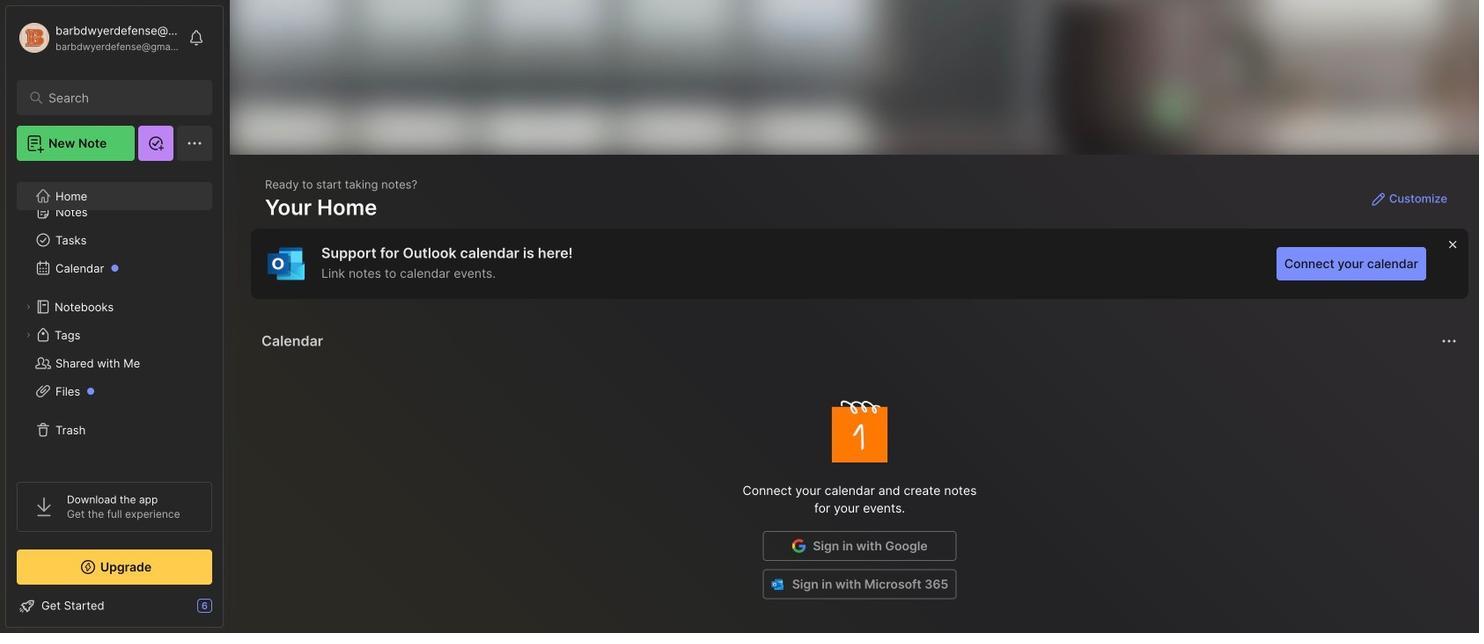 Task type: describe. For each thing, give the bounding box(es) containing it.
none search field inside main element
[[48, 87, 189, 108]]

Account field
[[17, 20, 180, 55]]

more actions image
[[1439, 331, 1460, 352]]

expand tags image
[[23, 330, 33, 341]]

click to collapse image
[[222, 601, 236, 622]]



Task type: locate. For each thing, give the bounding box(es) containing it.
tree inside main element
[[6, 170, 223, 467]]

None search field
[[48, 87, 189, 108]]

More actions field
[[1437, 329, 1461, 354]]

tree
[[6, 170, 223, 467]]

Search text field
[[48, 90, 189, 107]]

main element
[[0, 0, 229, 634]]

expand notebooks image
[[23, 302, 33, 313]]

Help and Learning task checklist field
[[6, 593, 223, 621]]



Task type: vqa. For each thing, say whether or not it's contained in the screenshot.
Help and Learning task checklist field
yes



